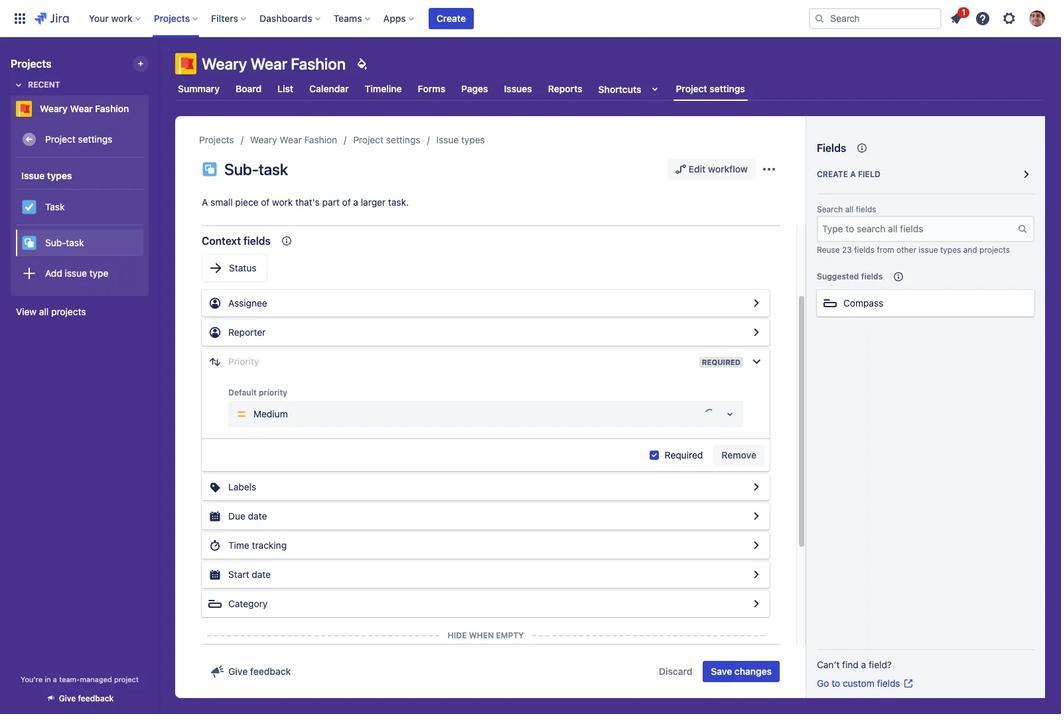 Task type: locate. For each thing, give the bounding box(es) containing it.
required
[[702, 358, 741, 366], [665, 449, 703, 461]]

1 horizontal spatial projects
[[154, 12, 190, 24]]

add issue type image
[[21, 265, 37, 281]]

weary wear fashion inside weary wear fashion link
[[40, 103, 129, 114]]

fashion up the calendar at top left
[[291, 54, 346, 73]]

0 horizontal spatial issue types
[[21, 170, 72, 181]]

fashion down calendar link
[[304, 134, 337, 145]]

create project image
[[135, 58, 146, 69]]

fields left more information about the suggested fields icon
[[861, 271, 883, 281]]

1 vertical spatial weary
[[40, 103, 68, 114]]

of right part
[[342, 196, 351, 208]]

fields down field
[[856, 204, 876, 214]]

2 vertical spatial wear
[[280, 134, 302, 145]]

group containing issue types
[[16, 158, 143, 295]]

open field configuration image inside reporter button
[[749, 325, 765, 340]]

weary wear fashion
[[202, 54, 346, 73], [40, 103, 129, 114], [250, 134, 337, 145]]

0 horizontal spatial project settings link
[[16, 126, 143, 153]]

open field configuration image inside "due date" button
[[749, 508, 765, 524]]

of right the piece on the left top
[[261, 196, 270, 208]]

2 horizontal spatial project settings
[[676, 83, 745, 94]]

issue types down "pages" link
[[436, 134, 485, 145]]

fields
[[856, 204, 876, 214], [243, 235, 271, 247], [854, 245, 875, 255], [861, 271, 883, 281], [877, 678, 900, 689]]

appswitcher icon image
[[12, 10, 28, 26]]

weary wear fashion down list link
[[250, 134, 337, 145]]

projects inside dropdown button
[[154, 12, 190, 24]]

date
[[248, 510, 267, 522], [252, 569, 271, 580]]

project settings link down recent
[[16, 126, 143, 153]]

managed
[[80, 675, 112, 684]]

forms
[[418, 83, 445, 94]]

save
[[711, 666, 732, 677]]

and
[[963, 245, 977, 255]]

task link
[[16, 194, 143, 220]]

1 vertical spatial types
[[47, 170, 72, 181]]

reuse 23 fields from other issue types and projects
[[817, 245, 1010, 255]]

all
[[845, 204, 854, 214], [39, 306, 49, 317]]

0 vertical spatial create
[[437, 12, 466, 24]]

weary up board
[[202, 54, 247, 73]]

date right start
[[252, 569, 271, 580]]

0 vertical spatial weary wear fashion
[[202, 54, 346, 73]]

0 horizontal spatial all
[[39, 306, 49, 317]]

1 vertical spatial issue
[[65, 267, 87, 278]]

give feedback button
[[202, 661, 299, 682], [38, 688, 122, 709]]

fashion left add to starred image
[[95, 103, 129, 114]]

1 horizontal spatial sub-
[[224, 160, 259, 179]]

open image
[[722, 406, 738, 422]]

0 vertical spatial projects
[[154, 12, 190, 24]]

sub- up add
[[45, 237, 66, 248]]

issue types up task
[[21, 170, 72, 181]]

1 vertical spatial issue
[[21, 170, 45, 181]]

1 horizontal spatial all
[[845, 204, 854, 214]]

a right the find
[[861, 659, 866, 670]]

1 vertical spatial sub-
[[45, 237, 66, 248]]

timeline link
[[362, 77, 405, 101]]

create a field
[[817, 169, 881, 179]]

issue
[[436, 134, 459, 145], [21, 170, 45, 181]]

1 vertical spatial feedback
[[78, 694, 114, 703]]

0 horizontal spatial give
[[59, 694, 76, 703]]

task
[[45, 201, 65, 212]]

0 vertical spatial weary
[[202, 54, 247, 73]]

fields left the "this link will be opened in a new tab" icon
[[877, 678, 900, 689]]

0 vertical spatial types
[[461, 134, 485, 145]]

0 vertical spatial issue types
[[436, 134, 485, 145]]

4 open field configuration image from the top
[[749, 596, 765, 612]]

2 open field configuration image from the top
[[749, 479, 765, 495]]

banner
[[0, 0, 1061, 37]]

a left field
[[850, 169, 856, 179]]

0 horizontal spatial give feedback
[[59, 694, 114, 703]]

work left that's
[[272, 196, 293, 208]]

projects up the sidebar navigation image
[[154, 12, 190, 24]]

0 vertical spatial task
[[259, 160, 288, 179]]

1 vertical spatial create
[[817, 169, 848, 179]]

reports link
[[545, 77, 585, 101]]

required left close field configuration image
[[702, 358, 741, 366]]

0 vertical spatial sub-task
[[224, 160, 288, 179]]

default priority
[[228, 388, 287, 398]]

0 vertical spatial give feedback button
[[202, 661, 299, 682]]

types left the and at right
[[940, 245, 961, 255]]

sub-task link
[[16, 230, 143, 256]]

fields left more information about the context fields icon
[[243, 235, 271, 247]]

1 horizontal spatial project settings
[[353, 134, 420, 145]]

create for create
[[437, 12, 466, 24]]

search all fields
[[817, 204, 876, 214]]

1 vertical spatial date
[[252, 569, 271, 580]]

types down "pages" link
[[461, 134, 485, 145]]

open field configuration image for due
[[749, 508, 765, 524]]

add to starred image
[[145, 101, 161, 117]]

1 horizontal spatial weary wear fashion link
[[250, 132, 337, 148]]

1 horizontal spatial give
[[228, 666, 248, 677]]

pages
[[461, 83, 488, 94]]

search
[[817, 204, 843, 214]]

1 vertical spatial give feedback button
[[38, 688, 122, 709]]

0 vertical spatial wear
[[251, 54, 287, 73]]

0 horizontal spatial settings
[[78, 133, 112, 144]]

a right in in the bottom left of the page
[[53, 675, 57, 684]]

type
[[89, 267, 108, 278]]

0 vertical spatial give feedback
[[228, 666, 291, 677]]

1 vertical spatial work
[[272, 196, 293, 208]]

collapse recent projects image
[[11, 77, 27, 93]]

start
[[228, 569, 249, 580]]

1 vertical spatial weary wear fashion
[[40, 103, 129, 114]]

1 horizontal spatial issue types
[[436, 134, 485, 145]]

projects for projects dropdown button
[[154, 12, 190, 24]]

board link
[[233, 77, 264, 101]]

0 vertical spatial date
[[248, 510, 267, 522]]

1 vertical spatial task
[[66, 237, 84, 248]]

projects down add issue type
[[51, 306, 86, 317]]

1 horizontal spatial give feedback button
[[202, 661, 299, 682]]

issue right other
[[919, 245, 938, 255]]

create right apps dropdown button
[[437, 12, 466, 24]]

date inside button
[[252, 569, 271, 580]]

weary down recent
[[40, 103, 68, 114]]

search image
[[814, 13, 825, 24]]

open field configuration image inside start date button
[[749, 567, 765, 583]]

weary wear fashion up list
[[202, 54, 346, 73]]

3 open field configuration image from the top
[[749, 567, 765, 583]]

1 horizontal spatial create
[[817, 169, 848, 179]]

1 horizontal spatial issue
[[436, 134, 459, 145]]

weary
[[202, 54, 247, 73], [40, 103, 68, 114], [250, 134, 277, 145]]

help image
[[975, 10, 991, 26]]

apps button
[[379, 8, 419, 29]]

0 horizontal spatial sub-
[[45, 237, 66, 248]]

issue right add
[[65, 267, 87, 278]]

issues
[[504, 83, 532, 94]]

2 open field configuration image from the top
[[749, 508, 765, 524]]

all right search
[[845, 204, 854, 214]]

1 open field configuration image from the top
[[749, 325, 765, 340]]

weary wear fashion link down list link
[[250, 132, 337, 148]]

issue types link
[[436, 132, 485, 148]]

projects inside view all projects link
[[51, 306, 86, 317]]

all for view
[[39, 306, 49, 317]]

discard
[[659, 666, 692, 677]]

0 horizontal spatial project
[[45, 133, 75, 144]]

reporter
[[228, 327, 266, 338]]

0 vertical spatial all
[[845, 204, 854, 214]]

give feedback
[[228, 666, 291, 677], [59, 694, 114, 703]]

0 horizontal spatial projects
[[51, 306, 86, 317]]

time tracking
[[228, 540, 287, 551]]

fields
[[817, 142, 846, 154]]

jira image
[[35, 10, 69, 26], [35, 10, 69, 26]]

open field configuration image inside the assignee button
[[749, 295, 765, 311]]

open field configuration image for category
[[749, 596, 765, 612]]

open field configuration image inside the time tracking button
[[749, 538, 765, 553]]

work right your
[[111, 12, 133, 24]]

0 horizontal spatial issue
[[21, 170, 45, 181]]

2 horizontal spatial types
[[940, 245, 961, 255]]

0 vertical spatial issue
[[919, 245, 938, 255]]

task up a small piece of work that's part of a larger task.
[[259, 160, 288, 179]]

0 vertical spatial weary wear fashion link
[[11, 96, 143, 122]]

projects right the and at right
[[980, 245, 1010, 255]]

add issue type button
[[16, 260, 143, 287]]

0 horizontal spatial create
[[437, 12, 466, 24]]

project down timeline link
[[353, 134, 384, 145]]

1 vertical spatial weary wear fashion link
[[250, 132, 337, 148]]

project down recent
[[45, 133, 75, 144]]

open field configuration image
[[749, 295, 765, 311], [749, 508, 765, 524], [749, 567, 765, 583]]

0 vertical spatial work
[[111, 12, 133, 24]]

feedback
[[250, 666, 291, 677], [78, 694, 114, 703]]

1 vertical spatial sub-task
[[45, 237, 84, 248]]

sub-task up the piece on the left top
[[224, 160, 288, 179]]

0 horizontal spatial give feedback button
[[38, 688, 122, 709]]

0 horizontal spatial issue
[[65, 267, 87, 278]]

task up add issue type
[[66, 237, 84, 248]]

open field configuration image inside category button
[[749, 596, 765, 612]]

projects link
[[199, 132, 234, 148]]

0 vertical spatial projects
[[980, 245, 1010, 255]]

context
[[202, 235, 241, 247]]

1 open field configuration image from the top
[[749, 295, 765, 311]]

2 vertical spatial weary wear fashion
[[250, 134, 337, 145]]

1 vertical spatial required
[[665, 449, 703, 461]]

of
[[261, 196, 270, 208], [342, 196, 351, 208]]

open field configuration image inside labels button
[[749, 479, 765, 495]]

3 open field configuration image from the top
[[749, 538, 765, 553]]

notifications image
[[948, 10, 964, 26]]

issue inside button
[[65, 267, 87, 278]]

calendar link
[[307, 77, 351, 101]]

go
[[817, 678, 829, 689]]

date inside button
[[248, 510, 267, 522]]

2 horizontal spatial project
[[676, 83, 707, 94]]

issue down forms link
[[436, 134, 459, 145]]

your
[[89, 12, 109, 24]]

weary right projects link on the top left
[[250, 134, 277, 145]]

sub- right issue type icon
[[224, 160, 259, 179]]

1 vertical spatial open field configuration image
[[749, 508, 765, 524]]

0 horizontal spatial work
[[111, 12, 133, 24]]

2 vertical spatial projects
[[199, 134, 234, 145]]

project right shortcuts dropdown button
[[676, 83, 707, 94]]

types
[[461, 134, 485, 145], [47, 170, 72, 181], [940, 245, 961, 255]]

1 horizontal spatial types
[[461, 134, 485, 145]]

weary wear fashion link down recent
[[11, 96, 143, 122]]

1 horizontal spatial settings
[[386, 134, 420, 145]]

compass
[[843, 297, 883, 309]]

1 horizontal spatial of
[[342, 196, 351, 208]]

sub-
[[224, 160, 259, 179], [45, 237, 66, 248]]

project
[[676, 83, 707, 94], [45, 133, 75, 144], [353, 134, 384, 145]]

more options image
[[761, 161, 777, 177]]

1 horizontal spatial work
[[272, 196, 293, 208]]

2 of from the left
[[342, 196, 351, 208]]

date for due date
[[248, 510, 267, 522]]

settings
[[710, 83, 745, 94], [78, 133, 112, 144], [386, 134, 420, 145]]

projects up recent
[[11, 58, 52, 70]]

projects for projects link on the top left
[[199, 134, 234, 145]]

0 vertical spatial open field configuration image
[[749, 295, 765, 311]]

apps
[[383, 12, 406, 24]]

project settings link down timeline link
[[353, 132, 420, 148]]

create inside "button"
[[437, 12, 466, 24]]

date for start date
[[252, 569, 271, 580]]

group
[[16, 158, 143, 295]]

find
[[842, 659, 859, 670]]

create down fields
[[817, 169, 848, 179]]

2 horizontal spatial weary
[[250, 134, 277, 145]]

date right due
[[248, 510, 267, 522]]

0 vertical spatial feedback
[[250, 666, 291, 677]]

weary wear fashion down recent
[[40, 103, 129, 114]]

1
[[962, 7, 966, 17]]

2 horizontal spatial projects
[[199, 134, 234, 145]]

1 vertical spatial give feedback
[[59, 694, 114, 703]]

board
[[236, 83, 262, 94]]

sub-task up add
[[45, 237, 84, 248]]

suggested fields
[[817, 271, 883, 281]]

go to custom fields link
[[817, 677, 914, 690]]

0 horizontal spatial types
[[47, 170, 72, 181]]

all right view
[[39, 306, 49, 317]]

open field configuration image
[[749, 325, 765, 340], [749, 479, 765, 495], [749, 538, 765, 553], [749, 596, 765, 612]]

project settings
[[676, 83, 745, 94], [45, 133, 112, 144], [353, 134, 420, 145]]

fields inside "link"
[[877, 678, 900, 689]]

teams
[[334, 12, 362, 24]]

1 vertical spatial all
[[39, 306, 49, 317]]

other
[[897, 245, 916, 255]]

projects up issue type icon
[[199, 134, 234, 145]]

list link
[[275, 77, 296, 101]]

2 vertical spatial types
[[940, 245, 961, 255]]

0 horizontal spatial projects
[[11, 58, 52, 70]]

tab list
[[167, 77, 1053, 101]]

summary
[[178, 83, 220, 94]]

required left the remove
[[665, 449, 703, 461]]

edit workflow
[[689, 163, 748, 175]]

types up task
[[47, 170, 72, 181]]

0 horizontal spatial of
[[261, 196, 270, 208]]

issue up 'task' link
[[21, 170, 45, 181]]

1 horizontal spatial give feedback
[[228, 666, 291, 677]]

discard button
[[651, 661, 700, 682]]

default
[[228, 388, 257, 398]]

set background color image
[[354, 56, 370, 72]]

task
[[259, 160, 288, 179], [66, 237, 84, 248]]

sub- inside sub-task link
[[45, 237, 66, 248]]

view
[[16, 306, 37, 317]]

2 vertical spatial weary
[[250, 134, 277, 145]]

give
[[228, 666, 248, 677], [59, 694, 76, 703]]



Task type: describe. For each thing, give the bounding box(es) containing it.
all for search
[[845, 204, 854, 214]]

task.
[[388, 196, 409, 208]]

time
[[228, 540, 249, 551]]

due date button
[[202, 503, 770, 530]]

team-
[[59, 675, 80, 684]]

0 vertical spatial required
[[702, 358, 741, 366]]

assignee
[[228, 297, 267, 309]]

0 horizontal spatial task
[[66, 237, 84, 248]]

reuse
[[817, 245, 840, 255]]

1 horizontal spatial sub-task
[[224, 160, 288, 179]]

issues link
[[501, 77, 535, 101]]

assignee button
[[202, 290, 770, 317]]

save changes button
[[703, 661, 780, 682]]

2 vertical spatial fashion
[[304, 134, 337, 145]]

give feedback for the leftmost give feedback button
[[59, 694, 114, 703]]

start date
[[228, 569, 271, 580]]

1 horizontal spatial issue
[[919, 245, 938, 255]]

1 vertical spatial fashion
[[95, 103, 129, 114]]

medium
[[254, 408, 288, 419]]

your work button
[[85, 8, 146, 29]]

recent
[[28, 80, 60, 90]]

1 vertical spatial wear
[[70, 103, 93, 114]]

0 horizontal spatial feedback
[[78, 694, 114, 703]]

remove button
[[714, 445, 765, 466]]

1 vertical spatial give
[[59, 694, 76, 703]]

changes
[[735, 666, 772, 677]]

0 horizontal spatial weary wear fashion link
[[11, 96, 143, 122]]

a
[[202, 196, 208, 208]]

0 horizontal spatial sub-task
[[45, 237, 84, 248]]

field?
[[869, 659, 892, 670]]

start date button
[[202, 561, 770, 588]]

1 vertical spatial projects
[[11, 58, 52, 70]]

from
[[877, 245, 894, 255]]

0 vertical spatial sub-
[[224, 160, 259, 179]]

open field configuration image for labels
[[749, 479, 765, 495]]

open field configuration image for reporter
[[749, 325, 765, 340]]

0 vertical spatial fashion
[[291, 54, 346, 73]]

tab list containing project settings
[[167, 77, 1053, 101]]

calendar
[[309, 83, 349, 94]]

status
[[229, 262, 256, 273]]

context fields
[[202, 235, 271, 247]]

pages link
[[459, 77, 491, 101]]

give feedback for give feedback button to the right
[[228, 666, 291, 677]]

save changes
[[711, 666, 772, 677]]

edit
[[689, 163, 706, 175]]

your work
[[89, 12, 133, 24]]

1 horizontal spatial project
[[353, 134, 384, 145]]

project
[[114, 675, 139, 684]]

create for create a field
[[817, 169, 848, 179]]

23
[[842, 245, 852, 255]]

issue type icon image
[[202, 161, 218, 177]]

hide when empty
[[448, 630, 524, 640]]

in
[[45, 675, 51, 684]]

banner containing your work
[[0, 0, 1061, 37]]

a small piece of work that's part of a larger task.
[[202, 196, 409, 208]]

edit workflow button
[[667, 159, 756, 180]]

category
[[228, 598, 268, 609]]

1 horizontal spatial weary
[[202, 54, 247, 73]]

filters button
[[207, 8, 252, 29]]

priority
[[259, 388, 287, 398]]

1 horizontal spatial task
[[259, 160, 288, 179]]

forms link
[[415, 77, 448, 101]]

summary link
[[175, 77, 222, 101]]

primary element
[[8, 0, 809, 37]]

you're
[[21, 675, 43, 684]]

view all projects
[[16, 306, 86, 317]]

workflow
[[708, 163, 748, 175]]

view all projects link
[[11, 300, 149, 324]]

suggested
[[817, 271, 859, 281]]

when
[[469, 630, 494, 640]]

custom
[[843, 678, 875, 689]]

remove
[[722, 449, 757, 461]]

your profile and settings image
[[1029, 10, 1045, 26]]

close field configuration image
[[749, 354, 765, 370]]

fields right 23
[[854, 245, 875, 255]]

work inside dropdown button
[[111, 12, 133, 24]]

0 vertical spatial give
[[228, 666, 248, 677]]

more information about the context fields image
[[279, 233, 295, 249]]

part
[[322, 196, 340, 208]]

Type to search all fields text field
[[818, 217, 1017, 241]]

more information about the suggested fields image
[[891, 269, 907, 285]]

2 horizontal spatial settings
[[710, 83, 745, 94]]

can't
[[817, 659, 840, 670]]

1 horizontal spatial project settings link
[[353, 132, 420, 148]]

can't find a field?
[[817, 659, 892, 670]]

due
[[228, 510, 245, 522]]

timeline
[[365, 83, 402, 94]]

settings image
[[1001, 10, 1017, 26]]

labels button
[[202, 474, 770, 500]]

category button
[[202, 591, 770, 617]]

priority
[[228, 356, 259, 367]]

0 horizontal spatial project settings
[[45, 133, 112, 144]]

add issue type
[[45, 267, 108, 278]]

1 horizontal spatial feedback
[[250, 666, 291, 677]]

1 horizontal spatial projects
[[980, 245, 1010, 255]]

teams button
[[330, 8, 375, 29]]

you're in a team-managed project
[[21, 675, 139, 684]]

to
[[832, 678, 840, 689]]

list
[[278, 83, 293, 94]]

0 vertical spatial issue
[[436, 134, 459, 145]]

empty
[[496, 630, 524, 640]]

compass button
[[817, 290, 1035, 317]]

a left larger in the left top of the page
[[353, 196, 358, 208]]

dashboards button
[[256, 8, 326, 29]]

hide
[[448, 630, 467, 640]]

labels
[[228, 481, 256, 492]]

this link will be opened in a new tab image
[[903, 678, 914, 689]]

filters
[[211, 12, 238, 24]]

Search field
[[809, 8, 942, 29]]

more information about the fields image
[[854, 140, 870, 156]]

piece
[[235, 196, 259, 208]]

that's
[[295, 196, 320, 208]]

1 vertical spatial issue types
[[21, 170, 72, 181]]

dashboards
[[260, 12, 312, 24]]

projects button
[[150, 8, 203, 29]]

create button
[[429, 8, 474, 29]]

larger
[[361, 196, 386, 208]]

open field configuration image for time tracking
[[749, 538, 765, 553]]

1 of from the left
[[261, 196, 270, 208]]

go to custom fields
[[817, 678, 900, 689]]

due date
[[228, 510, 267, 522]]

shortcuts button
[[596, 77, 665, 101]]

sidebar navigation image
[[145, 53, 174, 80]]

open field configuration image for start
[[749, 567, 765, 583]]

types inside issue types link
[[461, 134, 485, 145]]

shortcuts
[[598, 83, 641, 95]]



Task type: vqa. For each thing, say whether or not it's contained in the screenshot.
top Sub-task
yes



